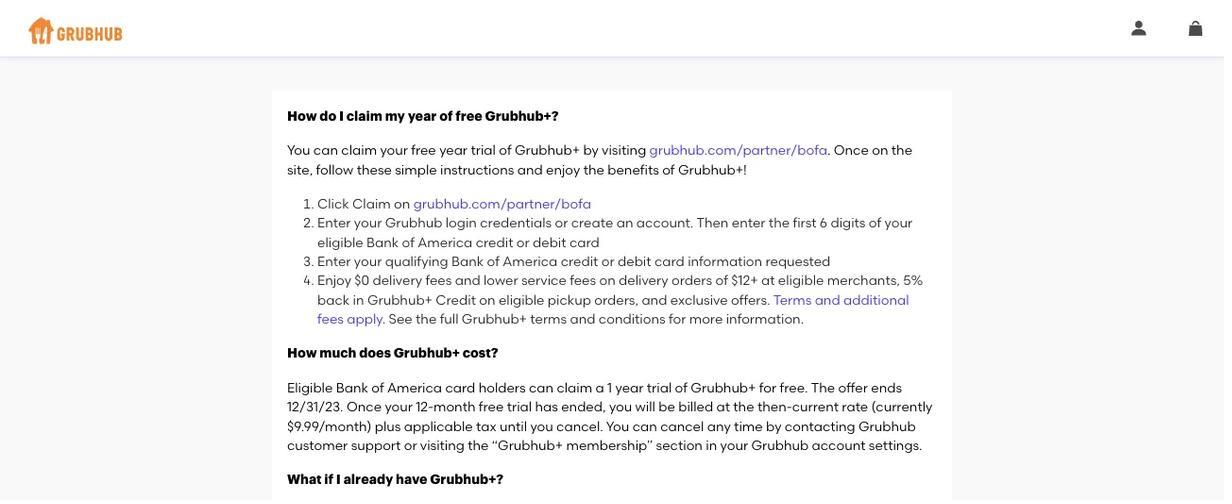 Task type: locate. For each thing, give the bounding box(es) containing it.
1 horizontal spatial visiting
[[602, 142, 646, 158]]

delivery
[[373, 273, 422, 289], [619, 273, 669, 289]]

enter down click
[[317, 215, 351, 231]]

you down 1
[[609, 399, 632, 415]]

can up has
[[529, 380, 554, 396]]

of
[[439, 110, 453, 123], [499, 142, 512, 158], [662, 162, 675, 178], [869, 215, 882, 231], [402, 234, 415, 250], [487, 253, 500, 269], [716, 273, 728, 289], [371, 380, 384, 396], [675, 380, 688, 396]]

first
[[793, 215, 817, 231]]

1 vertical spatial grubhub.com/partner/bofa link
[[414, 196, 591, 212]]

0 horizontal spatial by
[[583, 142, 599, 158]]

of down information
[[716, 273, 728, 289]]

1 horizontal spatial delivery
[[619, 273, 669, 289]]

at right "$12+" on the bottom of the page
[[761, 273, 775, 289]]

fees up pickup
[[570, 273, 596, 289]]

1 horizontal spatial by
[[766, 418, 782, 434]]

2 vertical spatial grubhub
[[751, 438, 809, 454]]

2 how from the top
[[287, 347, 317, 360]]

grubhub+ down full
[[394, 347, 460, 360]]

1 vertical spatial can
[[529, 380, 554, 396]]

enter
[[317, 215, 351, 231], [317, 253, 351, 269]]

of down "does"
[[371, 380, 384, 396]]

support
[[351, 438, 401, 454]]

of inside . once on the site, follow these simple instructions and enjoy the benefits of grubhub+!
[[662, 162, 675, 178]]

once up plus
[[347, 399, 382, 415]]

0 horizontal spatial you
[[287, 142, 310, 158]]

2 vertical spatial trial
[[507, 399, 532, 415]]

0 vertical spatial you
[[609, 399, 632, 415]]

once
[[834, 142, 869, 158], [347, 399, 382, 415]]

0 horizontal spatial credit
[[476, 234, 513, 250]]

ends
[[871, 380, 902, 396]]

much
[[320, 347, 357, 360]]

1 vertical spatial for
[[759, 380, 777, 396]]

until
[[500, 418, 527, 434]]

debit
[[533, 234, 566, 250], [618, 253, 651, 269]]

grubhub.com/partner/bofa link for you can claim your free year trial of grubhub+ by visiting
[[650, 142, 827, 158]]

0 vertical spatial at
[[761, 273, 775, 289]]

. left see
[[382, 311, 386, 327]]

your down time
[[720, 438, 748, 454]]

0 horizontal spatial .
[[382, 311, 386, 327]]

card inside eligible bank of america card holders can claim a 1 year trial of grubhub+ for free. the offer ends 12/31/23. once your 12-month free trial has ended, you will be billed at the then-current rate (currently $9.99/month) plus applicable tax until you cancel. you can cancel any time by contacting grubhub customer support or visiting the "grubhub+ membership" section in your grubhub account settings.
[[445, 380, 475, 396]]

0 vertical spatial i
[[339, 110, 344, 123]]

your
[[380, 142, 408, 158], [354, 215, 382, 231], [885, 215, 913, 231], [354, 253, 382, 269], [385, 399, 413, 415], [720, 438, 748, 454]]

bank up qualifying
[[367, 234, 399, 250]]

already
[[344, 474, 393, 487]]

eligible down lower
[[499, 292, 545, 308]]

how
[[287, 110, 317, 123], [287, 347, 317, 360]]

0 horizontal spatial eligible
[[317, 234, 363, 250]]

can up follow
[[314, 142, 338, 158]]

on
[[872, 142, 888, 158], [394, 196, 410, 212], [599, 273, 616, 289], [479, 292, 496, 308]]

rate
[[842, 399, 868, 415]]

eligible inside the click claim on grubhub.com/partner/bofa enter your grubhub login credentials or create an account. then enter the first 6 digits of your eligible bank of america credit or debit card enter your qualifying bank of america credit or debit card information requested
[[317, 234, 363, 250]]

america up service
[[503, 253, 558, 269]]

in inside eligible bank of america card holders can claim a 1 year trial of grubhub+ for free. the offer ends 12/31/23. once your 12-month free trial has ended, you will be billed at the then-current rate (currently $9.99/month) plus applicable tax until you cancel. you can cancel any time by contacting grubhub customer support or visiting the "grubhub+ membership" section in your grubhub account settings.
[[706, 438, 717, 454]]

0 vertical spatial credit
[[476, 234, 513, 250]]

free up the simple
[[411, 142, 436, 158]]

by
[[583, 142, 599, 158], [766, 418, 782, 434]]

how for how do i claim my year of free grubhub+?
[[287, 110, 317, 123]]

0 horizontal spatial visiting
[[420, 438, 465, 454]]

1 horizontal spatial card
[[570, 234, 600, 250]]

for up "then-"
[[759, 380, 777, 396]]

0 vertical spatial you
[[287, 142, 310, 158]]

card
[[570, 234, 600, 250], [655, 253, 685, 269], [445, 380, 475, 396]]

and up the conditions
[[642, 292, 667, 308]]

settings.
[[869, 438, 923, 454]]

2 horizontal spatial year
[[615, 380, 644, 396]]

eligible up enjoy
[[317, 234, 363, 250]]

0 horizontal spatial in
[[353, 292, 364, 308]]

1 horizontal spatial small image
[[1188, 21, 1204, 36]]

or down credentials
[[517, 234, 530, 250]]

for left more
[[669, 311, 686, 327]]

card down create on the top of page
[[570, 234, 600, 250]]

1 horizontal spatial eligible
[[499, 292, 545, 308]]

grubhub down time
[[751, 438, 809, 454]]

can
[[314, 142, 338, 158], [529, 380, 554, 396], [633, 418, 657, 434]]

pickup
[[548, 292, 591, 308]]

1 horizontal spatial for
[[759, 380, 777, 396]]

1 vertical spatial by
[[766, 418, 782, 434]]

year up instructions
[[439, 142, 468, 158]]

2 vertical spatial bank
[[336, 380, 368, 396]]

1 vertical spatial free
[[411, 142, 436, 158]]

grubhub.com/partner/bofa inside the click claim on grubhub.com/partner/bofa enter your grubhub login credentials or create an account. then enter the first 6 digits of your eligible bank of america credit or debit card enter your qualifying bank of america credit or debit card information requested
[[414, 196, 591, 212]]

2 horizontal spatial can
[[633, 418, 657, 434]]

grubhub+? up you can claim your free year trial of grubhub+ by visiting grubhub.com/partner/bofa
[[485, 110, 559, 123]]

debit up enjoy $0 delivery fees and lower service fees on delivery orders of $12+ at eligible merchants, 5% back in grubhub+ credit on eligible pickup orders, and exclusive offers. on the bottom of page
[[618, 253, 651, 269]]

5%
[[903, 273, 923, 289]]

grubhub.com/partner/bofa link up the grubhub+!
[[650, 142, 827, 158]]

1 vertical spatial at
[[717, 399, 730, 415]]

1 vertical spatial how
[[287, 347, 317, 360]]

grubhub+? right have
[[430, 474, 504, 487]]

1 horizontal spatial at
[[761, 273, 775, 289]]

free
[[456, 110, 483, 123], [411, 142, 436, 158], [479, 399, 504, 415]]

0 horizontal spatial for
[[669, 311, 686, 327]]

can down will
[[633, 418, 657, 434]]

terms
[[773, 292, 812, 308]]

you up membership"
[[606, 418, 629, 434]]

offer
[[838, 380, 868, 396]]

1 horizontal spatial debit
[[618, 253, 651, 269]]

trial up be
[[647, 380, 672, 396]]

0 vertical spatial trial
[[471, 142, 496, 158]]

credit down credentials
[[476, 234, 513, 250]]

grubhub.com/partner/bofa link up credentials
[[414, 196, 591, 212]]

credit up pickup
[[561, 253, 598, 269]]

you down has
[[530, 418, 553, 434]]

by up create on the top of page
[[583, 142, 599, 158]]

grubhub+
[[515, 142, 580, 158], [367, 292, 433, 308], [462, 311, 527, 327], [394, 347, 460, 360], [691, 380, 756, 396]]

.
[[827, 142, 831, 158], [382, 311, 386, 327]]

bank up lower
[[452, 253, 484, 269]]

grubhub+ up see
[[367, 292, 433, 308]]

claim up 'ended,'
[[557, 380, 593, 396]]

credentials
[[480, 215, 552, 231]]

0 horizontal spatial can
[[314, 142, 338, 158]]

0 horizontal spatial delivery
[[373, 273, 422, 289]]

be
[[659, 399, 675, 415]]

and down pickup
[[570, 311, 596, 327]]

0 vertical spatial eligible
[[317, 234, 363, 250]]

in down any
[[706, 438, 717, 454]]

tax
[[476, 418, 497, 434]]

2 vertical spatial can
[[633, 418, 657, 434]]

2 horizontal spatial trial
[[647, 380, 672, 396]]

in down $0
[[353, 292, 364, 308]]

of up qualifying
[[402, 234, 415, 250]]

fees inside "terms and additional fees apply"
[[317, 311, 344, 327]]

year right 1
[[615, 380, 644, 396]]

a
[[596, 380, 604, 396]]

year inside eligible bank of america card holders can claim a 1 year trial of grubhub+ for free. the offer ends 12/31/23. once your 12-month free trial has ended, you will be billed at the then-current rate (currently $9.99/month) plus applicable tax until you cancel. you can cancel any time by contacting grubhub customer support or visiting the "grubhub+ membership" section in your grubhub account settings.
[[615, 380, 644, 396]]

does
[[359, 347, 391, 360]]

2 vertical spatial free
[[479, 399, 504, 415]]

0 vertical spatial year
[[408, 110, 437, 123]]

0 vertical spatial can
[[314, 142, 338, 158]]

eligible down requested
[[778, 273, 824, 289]]

1 vertical spatial enter
[[317, 253, 351, 269]]

i for already
[[336, 474, 341, 487]]

you inside eligible bank of america card holders can claim a 1 year trial of grubhub+ for free. the offer ends 12/31/23. once your 12-month free trial has ended, you will be billed at the then-current rate (currently $9.99/month) plus applicable tax until you cancel. you can cancel any time by contacting grubhub customer support or visiting the "grubhub+ membership" section in your grubhub account settings.
[[606, 418, 629, 434]]

of right digits
[[869, 215, 882, 231]]

fees up credit on the bottom left of page
[[426, 273, 452, 289]]

. for once
[[827, 142, 831, 158]]

how left do
[[287, 110, 317, 123]]

eligible
[[287, 380, 333, 396]]

2 vertical spatial year
[[615, 380, 644, 396]]

i right do
[[339, 110, 344, 123]]

claim left the "my"
[[347, 110, 383, 123]]

. once on the site, follow these simple instructions and enjoy the benefits of grubhub+!
[[287, 142, 913, 178]]

and left enjoy
[[517, 162, 543, 178]]

offers.
[[731, 292, 771, 308]]

of up lower
[[487, 253, 500, 269]]

america
[[418, 234, 473, 250], [503, 253, 558, 269], [387, 380, 442, 396]]

visiting up benefits
[[602, 142, 646, 158]]

trial up the until
[[507, 399, 532, 415]]

grubhub+!
[[678, 162, 747, 178]]

any
[[707, 418, 731, 434]]

grubhub.com/partner/bofa up credentials
[[414, 196, 591, 212]]

free up tax
[[479, 399, 504, 415]]

2 vertical spatial america
[[387, 380, 442, 396]]

your down claim
[[354, 215, 382, 231]]

2 vertical spatial claim
[[557, 380, 593, 396]]

card up month
[[445, 380, 475, 396]]

site,
[[287, 162, 313, 178]]

once up digits
[[834, 142, 869, 158]]

1 delivery from the left
[[373, 273, 422, 289]]

year
[[408, 110, 437, 123], [439, 142, 468, 158], [615, 380, 644, 396]]

america inside eligible bank of america card holders can claim a 1 year trial of grubhub+ for free. the offer ends 12/31/23. once your 12-month free trial has ended, you will be billed at the then-current rate (currently $9.99/month) plus applicable tax until you cancel. you can cancel any time by contacting grubhub customer support or visiting the "grubhub+ membership" section in your grubhub account settings.
[[387, 380, 442, 396]]

2 small image from the left
[[1188, 21, 1204, 36]]

eligible
[[317, 234, 363, 250], [778, 273, 824, 289], [499, 292, 545, 308]]

small image
[[1132, 21, 1147, 36], [1188, 21, 1204, 36]]

year for my
[[408, 110, 437, 123]]

0 vertical spatial grubhub.com/partner/bofa
[[650, 142, 827, 158]]

0 vertical spatial how
[[287, 110, 317, 123]]

. see the full grubhub+ terms and conditions for more information.
[[382, 311, 804, 327]]

2 enter from the top
[[317, 253, 351, 269]]

grubhub.com/partner/bofa up the grubhub+!
[[650, 142, 827, 158]]

0 horizontal spatial grubhub.com/partner/bofa
[[414, 196, 591, 212]]

visiting
[[602, 142, 646, 158], [420, 438, 465, 454]]

fees down back
[[317, 311, 344, 327]]

at inside eligible bank of america card holders can claim a 1 year trial of grubhub+ for free. the offer ends 12/31/23. once your 12-month free trial has ended, you will be billed at the then-current rate (currently $9.99/month) plus applicable tax until you cancel. you can cancel any time by contacting grubhub customer support or visiting the "grubhub+ membership" section in your grubhub account settings.
[[717, 399, 730, 415]]

1 horizontal spatial credit
[[561, 253, 598, 269]]

for inside eligible bank of america card holders can claim a 1 year trial of grubhub+ for free. the offer ends 12/31/23. once your 12-month free trial has ended, you will be billed at the then-current rate (currently $9.99/month) plus applicable tax until you cancel. you can cancel any time by contacting grubhub customer support or visiting the "grubhub+ membership" section in your grubhub account settings.
[[759, 380, 777, 396]]

by down "then-"
[[766, 418, 782, 434]]

1 vertical spatial you
[[530, 418, 553, 434]]

1 horizontal spatial trial
[[507, 399, 532, 415]]

account.
[[637, 215, 694, 231]]

grubhub
[[385, 215, 443, 231], [859, 418, 916, 434], [751, 438, 809, 454]]

my
[[385, 110, 405, 123]]

i
[[339, 110, 344, 123], [336, 474, 341, 487]]

free.
[[780, 380, 808, 396]]

membership"
[[566, 438, 653, 454]]

0 horizontal spatial small image
[[1132, 21, 1147, 36]]

0 vertical spatial .
[[827, 142, 831, 158]]

year for free
[[439, 142, 468, 158]]

enter up enjoy
[[317, 253, 351, 269]]

grubhub up qualifying
[[385, 215, 443, 231]]

card up orders
[[655, 253, 685, 269]]

free up instructions
[[456, 110, 483, 123]]

visiting down applicable
[[420, 438, 465, 454]]

1 horizontal spatial year
[[439, 142, 468, 158]]

and right terms at the bottom right of page
[[815, 292, 840, 308]]

at
[[761, 273, 775, 289], [717, 399, 730, 415]]

2 horizontal spatial fees
[[570, 273, 596, 289]]

(currently
[[872, 399, 933, 415]]

1 vertical spatial year
[[439, 142, 468, 158]]

in
[[353, 292, 364, 308], [706, 438, 717, 454]]

apply
[[347, 311, 382, 327]]

1 vertical spatial you
[[606, 418, 629, 434]]

bank
[[367, 234, 399, 250], [452, 253, 484, 269], [336, 380, 368, 396]]

1 horizontal spatial fees
[[426, 273, 452, 289]]

2 horizontal spatial grubhub
[[859, 418, 916, 434]]

0 vertical spatial in
[[353, 292, 364, 308]]

orders,
[[594, 292, 639, 308]]

fees for apply
[[317, 311, 344, 327]]

1 vertical spatial credit
[[561, 253, 598, 269]]

2 vertical spatial eligible
[[499, 292, 545, 308]]

delivery up orders,
[[619, 273, 669, 289]]

plus
[[375, 418, 401, 434]]

1 horizontal spatial grubhub.com/partner/bofa link
[[650, 142, 827, 158]]

orders
[[672, 273, 712, 289]]

login
[[446, 215, 477, 231]]

1 horizontal spatial .
[[827, 142, 831, 158]]

or up enjoy $0 delivery fees and lower service fees on delivery orders of $12+ at eligible merchants, 5% back in grubhub+ credit on eligible pickup orders, and exclusive offers. on the bottom of page
[[602, 253, 615, 269]]

0 vertical spatial grubhub
[[385, 215, 443, 231]]

grubhub+ up the 'billed'
[[691, 380, 756, 396]]

customer
[[287, 438, 348, 454]]

the
[[892, 142, 913, 158], [584, 162, 605, 178], [769, 215, 790, 231], [416, 311, 437, 327], [733, 399, 754, 415], [468, 438, 489, 454]]

credit
[[476, 234, 513, 250], [561, 253, 598, 269]]

trial up instructions
[[471, 142, 496, 158]]

you can claim your free year trial of grubhub+ by visiting grubhub.com/partner/bofa
[[287, 142, 827, 158]]

at inside enjoy $0 delivery fees and lower service fees on delivery orders of $12+ at eligible merchants, 5% back in grubhub+ credit on eligible pickup orders, and exclusive offers.
[[761, 273, 775, 289]]

of right benefits
[[662, 162, 675, 178]]

0 horizontal spatial year
[[408, 110, 437, 123]]

1 vertical spatial grubhub
[[859, 418, 916, 434]]

or left create on the top of page
[[555, 215, 568, 231]]

applicable
[[404, 418, 473, 434]]

instructions
[[440, 162, 514, 178]]

and up credit on the bottom left of page
[[455, 273, 481, 289]]

1 how from the top
[[287, 110, 317, 123]]

0 vertical spatial debit
[[533, 234, 566, 250]]

america down login
[[418, 234, 473, 250]]

you up "site,"
[[287, 142, 310, 158]]

free inside eligible bank of america card holders can claim a 1 year trial of grubhub+ for free. the offer ends 12/31/23. once your 12-month free trial has ended, you will be billed at the then-current rate (currently $9.99/month) plus applicable tax until you cancel. you can cancel any time by contacting grubhub customer support or visiting the "grubhub+ membership" section in your grubhub account settings.
[[479, 399, 504, 415]]

or
[[555, 215, 568, 231], [517, 234, 530, 250], [602, 253, 615, 269], [404, 438, 417, 454]]

1 horizontal spatial in
[[706, 438, 717, 454]]

1 horizontal spatial you
[[606, 418, 629, 434]]

0 horizontal spatial card
[[445, 380, 475, 396]]

month
[[434, 399, 476, 415]]

1 vertical spatial .
[[382, 311, 386, 327]]

current
[[792, 399, 839, 415]]

delivery down qualifying
[[373, 273, 422, 289]]

. up 6
[[827, 142, 831, 158]]

1 horizontal spatial once
[[834, 142, 869, 158]]

grubhub logo image
[[28, 12, 123, 50]]

debit up service
[[533, 234, 566, 250]]

0 horizontal spatial grubhub
[[385, 215, 443, 231]]

0 horizontal spatial debit
[[533, 234, 566, 250]]

. inside . once on the site, follow these simple instructions and enjoy the benefits of grubhub+!
[[827, 142, 831, 158]]

or down applicable
[[404, 438, 417, 454]]

claim up these
[[341, 142, 377, 158]]

once inside eligible bank of america card holders can claim a 1 year trial of grubhub+ for free. the offer ends 12/31/23. once your 12-month free trial has ended, you will be billed at the then-current rate (currently $9.99/month) plus applicable tax until you cancel. you can cancel any time by contacting grubhub customer support or visiting the "grubhub+ membership" section in your grubhub account settings.
[[347, 399, 382, 415]]

how up eligible
[[287, 347, 317, 360]]

america up 12-
[[387, 380, 442, 396]]

year right the "my"
[[408, 110, 437, 123]]

grubhub up settings.
[[859, 418, 916, 434]]

grubhub.com/partner/bofa
[[650, 142, 827, 158], [414, 196, 591, 212]]

0 vertical spatial grubhub.com/partner/bofa link
[[650, 142, 827, 158]]

will
[[635, 399, 656, 415]]

and inside "terms and additional fees apply"
[[815, 292, 840, 308]]

1 vertical spatial i
[[336, 474, 341, 487]]

you
[[609, 399, 632, 415], [530, 418, 553, 434]]

1 vertical spatial card
[[655, 253, 685, 269]]

at up any
[[717, 399, 730, 415]]

1 vertical spatial grubhub.com/partner/bofa
[[414, 196, 591, 212]]

claim
[[352, 196, 391, 212]]

bank down much
[[336, 380, 368, 396]]

0 vertical spatial once
[[834, 142, 869, 158]]

grubhub.com/partner/bofa link for click claim on
[[414, 196, 591, 212]]

0 horizontal spatial once
[[347, 399, 382, 415]]

time
[[734, 418, 763, 434]]

i right if
[[336, 474, 341, 487]]

2 horizontal spatial card
[[655, 253, 685, 269]]



Task type: vqa. For each thing, say whether or not it's contained in the screenshot.
requested
yes



Task type: describe. For each thing, give the bounding box(es) containing it.
what
[[287, 474, 322, 487]]

ended,
[[561, 399, 606, 415]]

full
[[440, 311, 459, 327]]

have
[[396, 474, 427, 487]]

how for how much does grubhub+ cost?
[[287, 347, 317, 360]]

enter
[[732, 215, 766, 231]]

digits
[[831, 215, 866, 231]]

$9.99/month)
[[287, 418, 372, 434]]

requested
[[766, 253, 831, 269]]

1 enter from the top
[[317, 215, 351, 231]]

exclusive
[[670, 292, 728, 308]]

6
[[820, 215, 828, 231]]

of right the "my"
[[439, 110, 453, 123]]

click claim on grubhub.com/partner/bofa enter your grubhub login credentials or create an account. then enter the first 6 digits of your eligible bank of america credit or debit card enter your qualifying bank of america credit or debit card information requested
[[317, 196, 913, 269]]

conditions
[[599, 311, 666, 327]]

your up plus
[[385, 399, 413, 415]]

1 vertical spatial america
[[503, 253, 558, 269]]

back
[[317, 292, 350, 308]]

benefits
[[608, 162, 659, 178]]

billed
[[679, 399, 713, 415]]

grubhub+ inside eligible bank of america card holders can claim a 1 year trial of grubhub+ for free. the offer ends 12/31/23. once your 12-month free trial has ended, you will be billed at the then-current rate (currently $9.99/month) plus applicable tax until you cancel. you can cancel any time by contacting grubhub customer support or visiting the "grubhub+ membership" section in your grubhub account settings.
[[691, 380, 756, 396]]

qualifying
[[385, 253, 448, 269]]

1 vertical spatial trial
[[647, 380, 672, 396]]

0 horizontal spatial you
[[530, 418, 553, 434]]

0 vertical spatial for
[[669, 311, 686, 327]]

visiting inside eligible bank of america card holders can claim a 1 year trial of grubhub+ for free. the offer ends 12/31/23. once your 12-month free trial has ended, you will be billed at the then-current rate (currently $9.99/month) plus applicable tax until you cancel. you can cancel any time by contacting grubhub customer support or visiting the "grubhub+ membership" section in your grubhub account settings.
[[420, 438, 465, 454]]

terms
[[530, 311, 567, 327]]

then
[[697, 215, 729, 231]]

"grubhub+
[[492, 438, 563, 454]]

of up be
[[675, 380, 688, 396]]

enjoy
[[317, 273, 351, 289]]

$12+
[[731, 273, 758, 289]]

more
[[689, 311, 723, 327]]

on inside . once on the site, follow these simple instructions and enjoy the benefits of grubhub+!
[[872, 142, 888, 158]]

and inside . once on the site, follow these simple instructions and enjoy the benefits of grubhub+!
[[517, 162, 543, 178]]

cancel.
[[557, 418, 603, 434]]

grubhub+ up cost?
[[462, 311, 527, 327]]

of up instructions
[[499, 142, 512, 158]]

has
[[535, 399, 558, 415]]

1 vertical spatial claim
[[341, 142, 377, 158]]

additional
[[844, 292, 909, 308]]

fees for and
[[426, 273, 452, 289]]

1 vertical spatial grubhub+?
[[430, 474, 504, 487]]

simple
[[395, 162, 437, 178]]

1 horizontal spatial grubhub
[[751, 438, 809, 454]]

these
[[357, 162, 392, 178]]

eligible bank of america card holders can claim a 1 year trial of grubhub+ for free. the offer ends 12/31/23. once your 12-month free trial has ended, you will be billed at the then-current rate (currently $9.99/month) plus applicable tax until you cancel. you can cancel any time by contacting grubhub customer support or visiting the "grubhub+ membership" section in your grubhub account settings.
[[287, 380, 933, 454]]

do
[[320, 110, 337, 123]]

12-
[[416, 399, 434, 415]]

see
[[389, 311, 413, 327]]

by inside eligible bank of america card holders can claim a 1 year trial of grubhub+ for free. the offer ends 12/31/23. once your 12-month free trial has ended, you will be billed at the then-current rate (currently $9.99/month) plus applicable tax until you cancel. you can cancel any time by contacting grubhub customer support or visiting the "grubhub+ membership" section in your grubhub account settings.
[[766, 418, 782, 434]]

an
[[617, 215, 633, 231]]

1 horizontal spatial you
[[609, 399, 632, 415]]

what if i already have grubhub+?
[[287, 474, 504, 487]]

your up these
[[380, 142, 408, 158]]

if
[[324, 474, 334, 487]]

service
[[521, 273, 567, 289]]

credit
[[436, 292, 476, 308]]

terms and additional fees apply
[[317, 292, 909, 327]]

0 vertical spatial america
[[418, 234, 473, 250]]

12/31/23.
[[287, 399, 343, 415]]

0 vertical spatial grubhub+?
[[485, 110, 559, 123]]

1 vertical spatial bank
[[452, 253, 484, 269]]

grubhub+ up enjoy
[[515, 142, 580, 158]]

$0
[[355, 273, 370, 289]]

section
[[656, 438, 703, 454]]

the
[[811, 380, 835, 396]]

1
[[608, 380, 612, 396]]

enjoy
[[546, 162, 580, 178]]

enjoy $0 delivery fees and lower service fees on delivery orders of $12+ at eligible merchants, 5% back in grubhub+ credit on eligible pickup orders, and exclusive offers.
[[317, 273, 923, 308]]

contacting
[[785, 418, 856, 434]]

1 horizontal spatial grubhub.com/partner/bofa
[[650, 142, 827, 158]]

i for claim
[[339, 110, 344, 123]]

account
[[812, 438, 866, 454]]

1 vertical spatial eligible
[[778, 273, 824, 289]]

holders
[[479, 380, 526, 396]]

how much does grubhub+ cost?
[[287, 347, 498, 360]]

cost?
[[463, 347, 498, 360]]

0 vertical spatial visiting
[[602, 142, 646, 158]]

0 vertical spatial free
[[456, 110, 483, 123]]

follow
[[316, 162, 354, 178]]

bank inside eligible bank of america card holders can claim a 1 year trial of grubhub+ for free. the offer ends 12/31/23. once your 12-month free trial has ended, you will be billed at the then-current rate (currently $9.99/month) plus applicable tax until you cancel. you can cancel any time by contacting grubhub customer support or visiting the "grubhub+ membership" section in your grubhub account settings.
[[336, 380, 368, 396]]

merchants,
[[827, 273, 900, 289]]

of inside enjoy $0 delivery fees and lower service fees on delivery orders of $12+ at eligible merchants, 5% back in grubhub+ credit on eligible pickup orders, and exclusive offers.
[[716, 273, 728, 289]]

click
[[317, 196, 349, 212]]

1 horizontal spatial can
[[529, 380, 554, 396]]

on inside the click claim on grubhub.com/partner/bofa enter your grubhub login credentials or create an account. then enter the first 6 digits of your eligible bank of america credit or debit card enter your qualifying bank of america credit or debit card information requested
[[394, 196, 410, 212]]

your right digits
[[885, 215, 913, 231]]

0 vertical spatial bank
[[367, 234, 399, 250]]

0 vertical spatial card
[[570, 234, 600, 250]]

or inside eligible bank of america card holders can claim a 1 year trial of grubhub+ for free. the offer ends 12/31/23. once your 12-month free trial has ended, you will be billed at the then-current rate (currently $9.99/month) plus applicable tax until you cancel. you can cancel any time by contacting grubhub customer support or visiting the "grubhub+ membership" section in your grubhub account settings.
[[404, 438, 417, 454]]

1 small image from the left
[[1132, 21, 1147, 36]]

information
[[688, 253, 762, 269]]

your up $0
[[354, 253, 382, 269]]

the inside the click claim on grubhub.com/partner/bofa enter your grubhub login credentials or create an account. then enter the first 6 digits of your eligible bank of america credit or debit card enter your qualifying bank of america credit or debit card information requested
[[769, 215, 790, 231]]

0 vertical spatial claim
[[347, 110, 383, 123]]

in inside enjoy $0 delivery fees and lower service fees on delivery orders of $12+ at eligible merchants, 5% back in grubhub+ credit on eligible pickup orders, and exclusive offers.
[[353, 292, 364, 308]]

cancel
[[660, 418, 704, 434]]

claim inside eligible bank of america card holders can claim a 1 year trial of grubhub+ for free. the offer ends 12/31/23. once your 12-month free trial has ended, you will be billed at the then-current rate (currently $9.99/month) plus applicable tax until you cancel. you can cancel any time by contacting grubhub customer support or visiting the "grubhub+ membership" section in your grubhub account settings.
[[557, 380, 593, 396]]

then-
[[758, 399, 792, 415]]

grubhub inside the click claim on grubhub.com/partner/bofa enter your grubhub login credentials or create an account. then enter the first 6 digits of your eligible bank of america credit or debit card enter your qualifying bank of america credit or debit card information requested
[[385, 215, 443, 231]]

0 vertical spatial by
[[583, 142, 599, 158]]

terms and additional fees apply link
[[317, 292, 909, 327]]

0 horizontal spatial trial
[[471, 142, 496, 158]]

create
[[571, 215, 613, 231]]

lower
[[484, 273, 518, 289]]

. for see
[[382, 311, 386, 327]]

2 delivery from the left
[[619, 273, 669, 289]]

once inside . once on the site, follow these simple instructions and enjoy the benefits of grubhub+!
[[834, 142, 869, 158]]

grubhub+ inside enjoy $0 delivery fees and lower service fees on delivery orders of $12+ at eligible merchants, 5% back in grubhub+ credit on eligible pickup orders, and exclusive offers.
[[367, 292, 433, 308]]

how do i claim my year of free grubhub+?
[[287, 110, 559, 123]]

1 vertical spatial debit
[[618, 253, 651, 269]]



